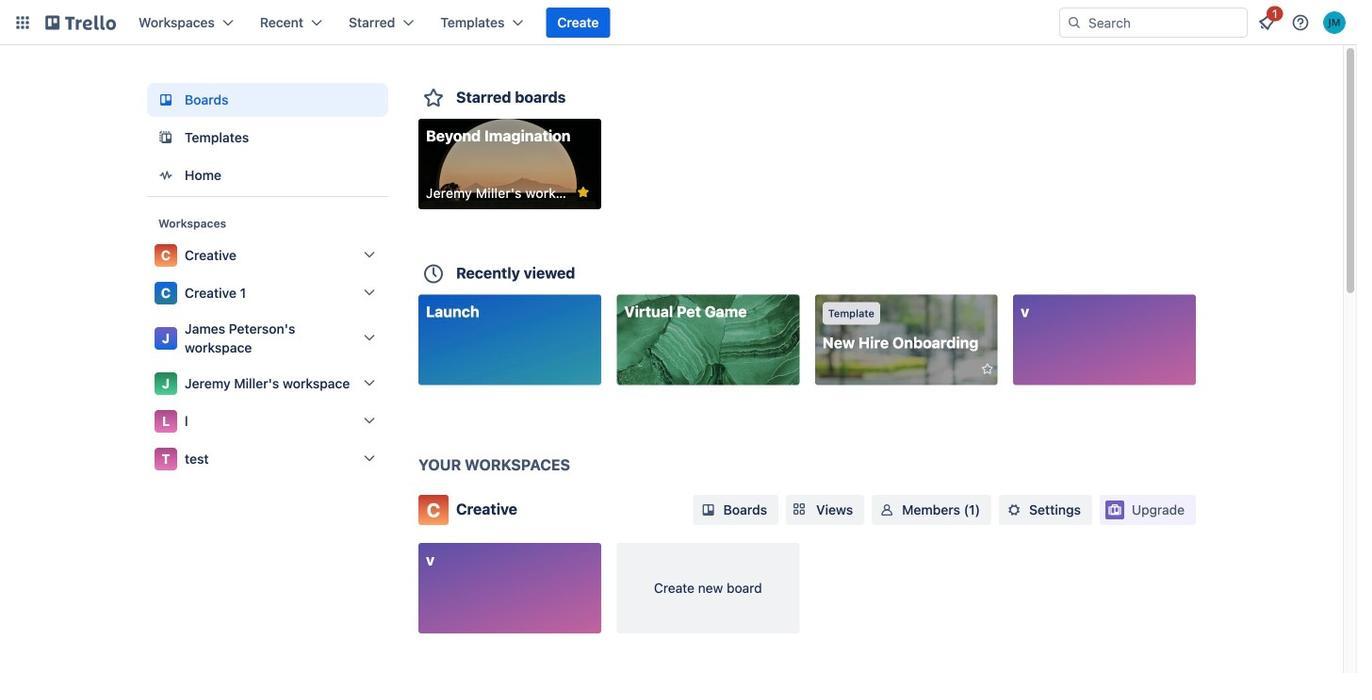 Task type: vqa. For each thing, say whether or not it's contained in the screenshot.
HOME "ICON"
yes



Task type: describe. For each thing, give the bounding box(es) containing it.
back to home image
[[45, 8, 116, 38]]

2 sm image from the left
[[878, 501, 897, 519]]

template board image
[[155, 126, 177, 149]]

1 notification image
[[1256, 11, 1278, 34]]

search image
[[1067, 15, 1082, 30]]



Task type: locate. For each thing, give the bounding box(es) containing it.
home image
[[155, 164, 177, 187]]

sm image
[[699, 501, 718, 519], [878, 501, 897, 519], [1005, 501, 1024, 519]]

3 sm image from the left
[[1005, 501, 1024, 519]]

click to star this board. it will be added to your starred list. image
[[972, 361, 989, 378]]

Search field
[[1082, 9, 1247, 36]]

1 horizontal spatial sm image
[[878, 501, 897, 519]]

jeremy miller (jeremymiller198) image
[[1324, 11, 1346, 34]]

1 sm image from the left
[[699, 501, 718, 519]]

2 horizontal spatial sm image
[[1005, 501, 1024, 519]]

0 horizontal spatial sm image
[[699, 501, 718, 519]]

open information menu image
[[1292, 13, 1310, 32]]

board image
[[155, 89, 177, 111]]

primary element
[[0, 0, 1358, 45]]



